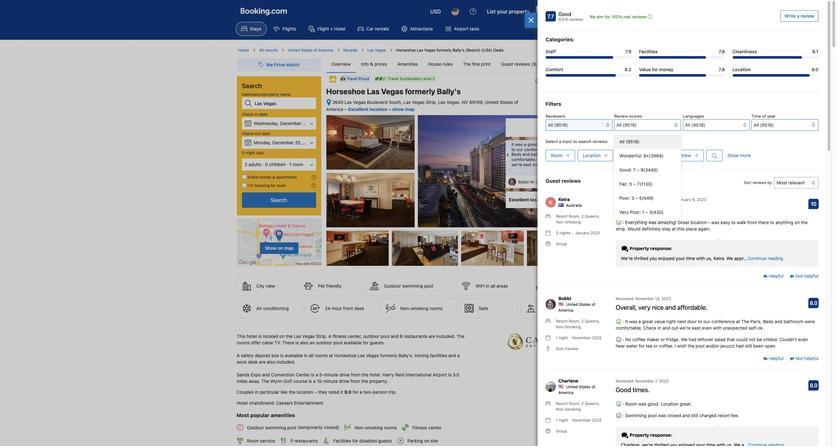 Task type: describe. For each thing, give the bounding box(es) containing it.
bathtub button
[[531, 277, 590, 296]]

info & prices link
[[356, 56, 392, 73]]

on inside everything was amazing! great location - was easy to walk from there to anything on the strip. would definitely stay at this place again.
[[795, 220, 800, 226]]

select a topic to search reviews:
[[546, 139, 609, 144]]

time
[[752, 114, 762, 119]]

(9518) for time of year
[[761, 122, 774, 128]]

1 horizontal spatial map
[[405, 107, 415, 112]]

is down center
[[309, 379, 312, 384]]

flight
[[318, 26, 329, 31]]

1 night · november 2023 for good times.
[[556, 419, 602, 423]]

all for time of year
[[754, 122, 759, 128]]

even inside no coffee maker or fridge. we had leftover salad that could not be chilled. couldn't even hear water for tea or coffee. i wish the pool and/or jacuzzi had still been open.
[[799, 337, 809, 343]]

group for keira
[[556, 242, 567, 247]]

3 nights · january 2023
[[556, 231, 600, 236]]

the up two-
[[362, 379, 368, 384]]

all (9518) button for languages
[[683, 119, 750, 131]]

flight + hotel link
[[303, 22, 351, 36]]

non-smoking rooms inside non-smoking rooms button
[[401, 306, 443, 312]]

1 vertical spatial included.
[[277, 360, 296, 365]]

for inside search section
[[271, 183, 276, 188]]

1 horizontal spatial included.
[[437, 334, 456, 340]]

filters
[[546, 101, 562, 107]]

2 inside 2 adults · 0 children · 1 room button
[[245, 162, 248, 167]]

conference for …
[[524, 147, 546, 152]]

flights link
[[268, 22, 302, 36]]

night inside search section
[[246, 151, 255, 155]]

1 vertical spatial 3
[[650, 210, 652, 215]]

outdoor for outdoor swimming pool
[[384, 284, 401, 289]]

1 vertical spatial outdoor
[[316, 340, 332, 346]]

great.
[[680, 402, 692, 407]]

there
[[282, 340, 294, 346]]

comfortable. for it was a great value right next door to our conference at the paris. beds and bathroom were comfortable. check in and out we're east even with unexpected self-ck.
[[616, 326, 643, 331]]

1 horizontal spatial hotel
[[334, 26, 345, 31]]

charged
[[700, 413, 717, 419]]

wifi in all areas
[[476, 284, 508, 289]]

las up amenities
[[417, 48, 423, 53]]

date for check-out date
[[262, 131, 270, 136]]

5- inside this hotel is located on the las vegas strip. a fitness center, outdoor pool and 8 restaurants are included. the rooms offer cable tv. there is also an outdoor pool available for guests. a safety deposit box is available in all rooms at horseshoe las vegas formerly bally's. ironing facilities and a work desk are also included. sands expo and convention center is a 5-minute drive from the hotel. harry reid international airport is 3.5 miles away. the wynn golf course is a 10-minute drive from the property.
[[319, 373, 324, 378]]

1 horizontal spatial location
[[370, 107, 388, 112]]

0 horizontal spatial scored 7.7 element
[[546, 11, 556, 22]]

children
[[269, 162, 286, 167]]

destination/property name:
[[242, 92, 292, 97]]

8.0 for overall, very nice and affordable.
[[810, 301, 818, 306]]

1 horizontal spatial 5
[[630, 181, 633, 187]]

2 vertical spatial 5
[[291, 439, 293, 444]]

storage
[[560, 306, 576, 312]]

america up scored 9.0 element
[[567, 180, 582, 185]]

all for review scores
[[617, 122, 622, 128]]

0 vertical spatial reviewed:
[[658, 198, 676, 202]]

house
[[428, 61, 442, 67]]

most popular amenities
[[237, 413, 295, 419]]

response: for charlene
[[651, 433, 673, 438]]

overview
[[332, 61, 351, 67]]

1 vertical spatial 7
[[638, 181, 640, 187]]

show for show more
[[728, 153, 739, 158]]

united states of america down …
[[536, 180, 582, 185]]

america up overview
[[319, 48, 333, 53]]

away.
[[249, 379, 260, 384]]

1 horizontal spatial 3
[[632, 196, 635, 201]]

front
[[343, 306, 353, 312]]

night for good times.
[[559, 419, 568, 423]]

hear
[[616, 344, 625, 349]]

0 vertical spatial good
[[559, 11, 572, 17]]

facilities 7.8 meter
[[640, 56, 725, 59]]

united states of america down charlene
[[559, 385, 596, 396]]

and down great.
[[683, 413, 690, 419]]

0 vertical spatial location
[[733, 67, 751, 72]]

at inside everything was amazing! great location - was easy to walk from there to anything on the strip. would definitely stay at this place again.
[[672, 227, 676, 232]]

0 vertical spatial outdoor
[[363, 334, 380, 340]]

is up offer
[[258, 334, 262, 340]]

expo
[[251, 373, 261, 378]]

facilities for disabled guests
[[334, 439, 392, 444]]

reading
[[768, 256, 784, 262]]

1 horizontal spatial also
[[300, 340, 309, 346]]

united states of america down flight
[[288, 48, 333, 53]]

las right 3645
[[345, 100, 352, 105]]

1 vertical spatial drive
[[339, 379, 350, 384]]

pool inside no coffee maker or fridge. we had leftover salad that could not be chilled. couldn't even hear water for tea or coffee. i wish the pool and/or jacuzzi had still been open.
[[696, 344, 705, 349]]

for inside no coffee maker or fridge. we had leftover salad that could not be chilled. couldn't even hear water for tea or coffee. i wish the pool and/or jacuzzi had still been open.
[[639, 344, 645, 349]]

vegas up prices on the left top
[[375, 48, 386, 53]]

sign in link
[[564, 6, 586, 17]]

property response: for charlene
[[629, 433, 673, 438]]

united inside united states of america link
[[288, 48, 300, 53]]

1 vertical spatial available
[[285, 353, 303, 359]]

coffee.
[[660, 344, 674, 349]]

we're thrilled you enjoyed your time with us, keira. we appr… continue reading
[[621, 256, 784, 262]]

1 horizontal spatial available
[[344, 340, 362, 346]]

list
[[487, 9, 496, 14]]

0 horizontal spatial non-
[[355, 426, 366, 431]]

and right facilities
[[449, 353, 456, 359]]

and right the nice at right
[[666, 304, 676, 312]]

and right expo at bottom
[[262, 373, 270, 378]]

formerly for horseshoe las vegas formerly bally's
[[405, 87, 436, 96]]

(9518) inside 'link'
[[626, 139, 640, 145]]

8.0 for good times.
[[810, 383, 818, 389]]

great for it was a great value right next door to our conference at the paris. beds and bathroom were comfortable. check in and out we're east even with unexpected self-ck.
[[643, 319, 653, 325]]

and down select
[[556, 157, 563, 162]]

0 vertical spatial had
[[689, 337, 697, 343]]

all (9518) inside all (9518) 'link'
[[620, 139, 640, 145]]

all (9518) for languages
[[686, 122, 706, 128]]

center,
[[348, 334, 362, 340]]

the inside 'it was a great value right next door to our conference at the paris. beds and bathroom were comfortable. check in and out we're east even with unexpected self-ck.'
[[742, 319, 750, 325]]

america down charlene
[[559, 391, 574, 396]]

were for it was a great value right next door to our conference at the paris. beds and bathroom were comfortable. check in and out we're east even with unexpected self-ck.
[[805, 319, 815, 325]]

states inside 3645 las vegas boulevard south, las vegas strip, las vegas, nv 89109, united states of america
[[500, 100, 513, 105]]

guest for guest reviews
[[546, 178, 561, 184]]

0 vertical spatial excellent
[[348, 107, 369, 112]]

very poor: 1 – 3 (430)
[[620, 210, 664, 215]]

0 vertical spatial &
[[370, 61, 373, 67]]

0 horizontal spatial search
[[242, 82, 262, 90]]

america down bathtub button
[[559, 308, 574, 313]]

1 vertical spatial minute
[[324, 379, 338, 384]]

24-hour front desk button
[[306, 299, 378, 319]]

great for it was a great value right next door to our conference at the paris. beds and bathroom were comfortable. check in and out we're east even with …
[[528, 142, 538, 147]]

international
[[406, 373, 432, 378]]

search inside button
[[271, 198, 287, 203]]

1 horizontal spatial airport
[[454, 26, 469, 31]]

review scores
[[615, 114, 643, 119]]

+54
[[543, 245, 554, 252]]

is right the box
[[280, 353, 284, 359]]

all (9518) button for reviewers
[[546, 119, 613, 131]]

property for keira
[[630, 246, 650, 251]]

fair:
[[620, 181, 629, 187]]

strip.
[[316, 334, 327, 340]]

reviewers' choice
[[621, 198, 657, 202]]

from inside everything was amazing! great location - was easy to walk from there to anything on the strip. would definitely stay at this place again.
[[748, 220, 757, 226]]

write a review
[[785, 13, 815, 19]]

9.0 for location
[[812, 67, 819, 72]]

vegas left boulevard at the top of page
[[353, 100, 366, 105]]

register
[[540, 9, 558, 14]]

vegas left the strip,
[[412, 100, 425, 105]]

baggage storage button
[[521, 299, 590, 319]]

las inside las vegas link
[[368, 48, 374, 53]]

las up boulevard at the top of page
[[367, 87, 380, 96]]

was inside 'it was a great value right next door to our conference at the paris. beds and bathroom were comfortable. check in and out we're east even with unexpected self-ck.'
[[630, 319, 638, 325]]

1 vertical spatial poor:
[[630, 210, 641, 215]]

still inside no coffee maker or fridge. we had leftover salad that could not be chilled. couldn't even hear water for tea or coffee. i wish the pool and/or jacuzzi had still been open.
[[745, 344, 752, 349]]

right for unexpected
[[667, 319, 676, 325]]

2 horizontal spatial 5
[[640, 196, 642, 201]]

1 vertical spatial restaurants
[[295, 439, 318, 444]]

rated good element for scored 7.7 element to the bottom
[[509, 122, 571, 129]]

1 vertical spatial also
[[267, 360, 275, 365]]

year
[[768, 114, 776, 119]]

info
[[361, 61, 369, 67]]

las down center,
[[358, 353, 365, 359]]

solo traveler
[[556, 347, 579, 352]]

beds for …
[[512, 152, 522, 157]]

travel sustainable level 2
[[388, 76, 435, 81]]

reviewed: for very
[[616, 297, 635, 302]]

(9518) for languages
[[692, 122, 706, 128]]

was inside it was a great value right next door to our conference at the paris. beds and bathroom were comfortable. check in and out we're east even with …
[[516, 142, 523, 147]]

at inside this hotel is located on the las vegas strip. a fitness center, outdoor pool and 8 restaurants are included. the rooms offer cable tv. there is also an outdoor pool available for guests. a safety deposit box is available in all rooms at horseshoe las vegas formerly bally's. ironing facilities and a work desk are also included. sands expo and convention center is a 5-minute drive from the hotel. harry reid international airport is 3.5 miles away. the wynn golf course is a 10-minute drive from the property.
[[329, 353, 333, 359]]

room for room service
[[247, 439, 259, 444]]

0 horizontal spatial bobbi
[[519, 180, 529, 185]]

this
[[678, 227, 685, 232]]

date for check-in date
[[259, 112, 267, 117]]

tea
[[646, 344, 653, 349]]

print
[[481, 61, 491, 67]]

continue reading link
[[748, 256, 784, 262]]

helpful for second helpful button from the top
[[768, 356, 784, 362]]

united down charlene
[[566, 385, 578, 390]]

is right center
[[311, 373, 315, 378]]

1 vertical spatial or
[[654, 344, 658, 349]]

conditioning
[[263, 306, 289, 312]]

1 vertical spatial we
[[727, 256, 734, 262]]

0 vertical spatial a
[[329, 334, 332, 340]]

0 vertical spatial 7
[[634, 167, 636, 173]]

not helpful for "not helpful" button associated with second helpful button from the top
[[795, 356, 819, 362]]

1 vertical spatial a
[[237, 353, 240, 359]]

deals
[[494, 48, 504, 53]]

5- inside search section
[[242, 151, 246, 155]]

united up location!
[[536, 180, 548, 185]]

we inside we aim for 100% real reviews button
[[590, 14, 596, 19]]

vegas up an
[[302, 334, 315, 340]]

us,
[[707, 256, 713, 262]]

1 helpful from the top
[[805, 274, 819, 279]]

for left two-
[[353, 390, 359, 395]]

20,
[[303, 121, 309, 126]]

desk inside 'button'
[[354, 306, 364, 312]]

1 vertical spatial smoking
[[365, 426, 383, 431]]

ironing
[[415, 353, 429, 359]]

restaurants inside this hotel is located on the las vegas strip. a fitness center, outdoor pool and 8 restaurants are included. the rooms offer cable tv. there is also an outdoor pool available for guests. a safety deposit box is available in all rooms at horseshoe las vegas formerly bally's. ironing facilities and a work desk are also included. sands expo and convention center is a 5-minute drive from the hotel. harry reid international airport is 3.5 miles away. the wynn golf course is a 10-minute drive from the property.
[[404, 334, 428, 340]]

a up the 10-
[[316, 373, 318, 378]]

las up there
[[294, 334, 301, 340]]

self-
[[749, 326, 758, 331]]

vegas down guests.
[[366, 353, 379, 359]]

0 horizontal spatial 7.7
[[548, 13, 554, 19]]

chilled.
[[764, 337, 779, 343]]

trip.
[[389, 390, 397, 395]]

on inside search section
[[278, 246, 283, 251]]

united states of america down bathtub button
[[559, 303, 596, 313]]

for inside this hotel is located on the las vegas strip. a fitness center, outdoor pool and 8 restaurants are included. the rooms offer cable tv. there is also an outdoor pool available for guests. a safety deposit box is available in all rooms at horseshoe las vegas formerly bally's. ironing facilities and a work desk are also included. sands expo and convention center is a 5-minute drive from the hotel. harry reid international airport is 3.5 miles away. the wynn golf course is a 10-minute drive from the property.
[[363, 340, 369, 346]]

an
[[310, 340, 315, 346]]

0 vertical spatial january
[[677, 198, 692, 202]]

we're for unexpected
[[680, 326, 691, 331]]

pool up guests.
[[381, 334, 390, 340]]

and right previous image
[[523, 152, 530, 157]]

group for charlene
[[556, 429, 567, 434]]

2 helpful button from the top
[[764, 356, 784, 362]]

apartments
[[276, 175, 297, 180]]

0 vertical spatial are
[[429, 334, 435, 340]]

good times.
[[616, 387, 650, 394]]

1 horizontal spatial 2
[[433, 76, 435, 81]]

even for unexpected
[[702, 326, 712, 331]]

pool inside outdoor swimming pool (temporarily closed)
[[288, 426, 297, 431]]

0 vertical spatial poor:
[[620, 196, 631, 201]]

united down bathtub button
[[566, 303, 578, 307]]

0 horizontal spatial still
[[692, 413, 699, 419]]

harry
[[383, 373, 394, 378]]

next for unexpected
[[678, 319, 686, 325]]

rentals
[[375, 26, 389, 31]]

reviews up topic
[[557, 129, 571, 133]]

2 vertical spatial from
[[351, 379, 360, 384]]

monday,
[[254, 140, 271, 145]]

a left two-
[[360, 390, 362, 395]]

not for second helpful button from the bottom
[[796, 274, 804, 279]]

boulevard
[[367, 100, 388, 105]]

24-
[[325, 306, 333, 312]]

bathroom for it was a great value right next door to our conference at the paris. beds and bathroom were comfortable. check in and out we're east even with unexpected self-ck.
[[784, 319, 804, 325]]

0 vertical spatial minute
[[324, 373, 338, 378]]

couldn't
[[780, 337, 797, 343]]

value for it was a great value right next door to our conference at the paris. beds and bathroom were comfortable. check in and out we're east even with unexpected self-ck.
[[655, 319, 666, 325]]

night for overall, very nice and affordable.
[[559, 336, 568, 341]]

reid
[[396, 373, 405, 378]]

non- inside button
[[401, 306, 411, 312]]

10-
[[317, 379, 324, 384]]

the right like
[[289, 390, 296, 395]]

in inside button
[[486, 284, 490, 289]]

helpful for second helpful button from the bottom
[[768, 274, 784, 279]]

and/or
[[706, 344, 720, 349]]

1 vertical spatial scored 7.7 element
[[573, 123, 584, 133]]

entire
[[248, 175, 258, 180]]

smoking inside button
[[411, 306, 429, 312]]

1 vertical spatial from
[[351, 373, 361, 378]]

attractions
[[410, 26, 433, 31]]

all for languages
[[686, 122, 691, 128]]

1 vertical spatial excellent
[[509, 197, 529, 203]]

bed
[[653, 153, 661, 158]]

everything
[[626, 220, 648, 226]]

close image
[[529, 18, 534, 23]]

horseshoe inside this hotel is located on the las vegas strip. a fitness center, outdoor pool and 8 restaurants are included. the rooms offer cable tv. there is also an outdoor pool available for guests. a safety deposit box is available in all rooms at horseshoe las vegas formerly bally's. ironing facilities and a work desk are also included. sands expo and convention center is a 5-minute drive from the hotel. harry reid international airport is 3.5 miles away. the wynn golf course is a 10-minute drive from the property.
[[334, 353, 357, 359]]

staff 7.9 meter
[[546, 56, 632, 59]]

good 9,515 reviews for the rated good element for scored 7.7 element to the bottom
[[546, 123, 571, 133]]

sands
[[237, 373, 250, 378]]

all inside 'link'
[[620, 139, 625, 145]]

it for it was a great value right next door to our conference at the paris. beds and bathroom were comfortable. check in and out we're east even with unexpected self-ck.
[[626, 319, 628, 325]]

location inside list of reviews "region"
[[661, 402, 679, 407]]

east for …
[[524, 162, 532, 167]]

1 vertical spatial hotel
[[237, 401, 248, 406]]

las vegas
[[368, 48, 386, 53]]

fee.
[[732, 413, 740, 419]]

reviews inside "link"
[[515, 61, 530, 67]]

0 horizontal spatial non-smoking rooms
[[355, 426, 397, 431]]

scored 8.0 element for good times.
[[809, 381, 819, 391]]

stay inside everything was amazing! great location - was easy to walk from there to anything on the strip. would definitely stay at this place again.
[[662, 227, 671, 232]]

0 horizontal spatial 9,515
[[546, 129, 556, 133]]

not helpful for "not helpful" button associated with second helpful button from the bottom
[[795, 274, 819, 279]]

1 vertical spatial good
[[558, 123, 571, 129]]

non-smoking rooms button
[[381, 299, 457, 319]]

formerly inside this hotel is located on the las vegas strip. a fitness center, outdoor pool and 8 restaurants are included. the rooms offer cable tv. there is also an outdoor pool available for guests. a safety deposit box is available in all rooms at horseshoe las vegas formerly bally's. ironing facilities and a work desk are also included. sands expo and convention center is a 5-minute drive from the hotel. harry reid international airport is 3.5 miles away. the wynn golf course is a 10-minute drive from the property.
[[380, 353, 398, 359]]

all (9518) for time of year
[[754, 122, 774, 128]]

coffee
[[633, 337, 646, 343]]

list of reviews region
[[542, 189, 823, 447]]

good 9,515 reviews for the rated good element related to left scored 7.7 element
[[559, 11, 584, 22]]

response: for keira
[[651, 246, 673, 251]]

2 vertical spatial 9.0
[[345, 390, 352, 395]]

room inside list of reviews "region"
[[626, 402, 638, 407]]

caesars entertainment image
[[508, 334, 572, 351]]

for right value
[[652, 67, 658, 72]]

horseshoe for horseshoe las vegas formerly bally's (resort) (usa) deals
[[396, 48, 416, 53]]

vegas up south,
[[381, 87, 404, 96]]

work inside this hotel is located on the las vegas strip. a fitness center, outdoor pool and 8 restaurants are included. the rooms offer cable tv. there is also an outdoor pool available for guests. a safety deposit box is available in all rooms at horseshoe las vegas formerly bally's. ironing facilities and a work desk are also included. sands expo and convention center is a 5-minute drive from the hotel. harry reid international airport is 3.5 miles away. the wynn golf course is a 10-minute drive from the property.
[[237, 360, 247, 365]]

amazing!
[[658, 220, 677, 226]]

10
[[811, 201, 817, 207]]

for left disabled
[[353, 439, 358, 444]]

in right sign
[[579, 9, 582, 14]]

in inside 'it was a great value right next door to our conference at the paris. beds and bathroom were comfortable. check in and out we're east even with unexpected self-ck.'
[[658, 326, 662, 331]]

show for show on map
[[265, 246, 277, 251]]

out for it was a great value right next door to our conference at the paris. beds and bathroom were comfortable. check in and out we're east even with unexpected self-ck.
[[672, 326, 679, 331]]

money
[[660, 67, 674, 72]]

location inside everything was amazing! great location - was easy to walk from there to anything on the strip. would definitely stay at this place again.
[[691, 220, 707, 226]]

the up there
[[286, 334, 293, 340]]

all left resorts
[[259, 48, 264, 53]]

at inside 'it was a great value right next door to our conference at the paris. beds and bathroom were comfortable. check in and out we're east even with unexpected self-ck.'
[[737, 319, 741, 325]]

0 vertical spatial drive
[[340, 373, 350, 378]]

of inside 3645 las vegas boulevard south, las vegas strip, las vegas, nv 89109, united states of america
[[515, 100, 519, 105]]

1 horizontal spatial with
[[697, 256, 705, 262]]

a inside 'it was a great value right next door to our conference at the paris. beds and bathroom were comfortable. check in and out we're east even with unexpected self-ck.'
[[639, 319, 641, 325]]

we inside no coffee maker or fridge. we had leftover salad that could not be chilled. couldn't even hear water for tea or coffee. i wish the pool and/or jacuzzi had still been open.
[[681, 337, 688, 343]]

very
[[639, 304, 651, 312]]

deposit
[[255, 353, 270, 359]]

leftover
[[698, 337, 714, 343]]

not helpful button for second helpful button from the bottom
[[790, 273, 819, 280]]

not helpful button for second helpful button from the top
[[790, 356, 819, 362]]

(resort)
[[466, 48, 481, 53]]

bally's for horseshoe las vegas formerly bally's
[[437, 87, 461, 96]]

paris. for …
[[561, 147, 572, 152]]

reviews up "keira"
[[562, 178, 581, 184]]

scored 8.0 element for overall, very nice and affordable.
[[809, 298, 819, 309]]

air
[[256, 306, 262, 312]]

easy
[[721, 220, 731, 226]]

vegas up house
[[425, 48, 436, 53]]

las up show
[[404, 100, 411, 105]]

0 vertical spatial 9,515
[[559, 17, 569, 22]]

0 horizontal spatial your
[[497, 9, 508, 14]]

pool down good.
[[648, 413, 657, 419]]

is right there
[[296, 340, 299, 346]]

poor: 3 – 5 (549)
[[620, 196, 654, 201]]

resort
[[718, 413, 731, 419]]

pool down fitness
[[334, 340, 343, 346]]

check for it was a great value right next door to our conference at the paris. beds and bathroom were comfortable. check in and out we're east even with unexpected self-ck.
[[644, 326, 657, 331]]

not for second helpful button from the top
[[796, 356, 804, 362]]

more
[[741, 153, 751, 158]]



Task type: locate. For each thing, give the bounding box(es) containing it.
out
[[255, 131, 261, 136], [564, 157, 570, 162], [672, 326, 679, 331]]

2 helpful from the top
[[768, 356, 784, 362]]

miles
[[237, 379, 248, 384]]

1 horizontal spatial 7.7
[[575, 125, 582, 131]]

reviews inside button
[[632, 14, 647, 19]]

1 vertical spatial bobbi
[[559, 296, 572, 302]]

december for monday,
[[273, 140, 294, 145]]

3645 las vegas boulevard south, las vegas strip, las vegas, nv 89109, united states of america
[[326, 100, 519, 112]]

united inside 3645 las vegas boulevard south, las vegas strip, las vegas, nv 89109, united states of america
[[485, 100, 499, 105]]

show inside search section
[[265, 246, 277, 251]]

1 horizontal spatial swimming
[[403, 284, 423, 289]]

all for reviewers
[[548, 122, 553, 128]]

helpful button down reading
[[764, 273, 784, 280]]

1 vertical spatial conference
[[712, 319, 735, 325]]

airport inside this hotel is located on the las vegas strip. a fitness center, outdoor pool and 8 restaurants are included. the rooms offer cable tv. there is also an outdoor pool available for guests. a safety deposit box is available in all rooms at horseshoe las vegas formerly bally's. ironing facilities and a work desk are also included. sands expo and convention center is a 5-minute drive from the hotel. harry reid international airport is 3.5 miles away. the wynn golf course is a 10-minute drive from the property.
[[433, 373, 447, 378]]

comfortable. up no
[[616, 326, 643, 331]]

we're inside it was a great value right next door to our conference at the paris. beds and bathroom were comfortable. check in and out we're east even with …
[[512, 162, 522, 167]]

out right …
[[564, 157, 570, 162]]

reviews left by: at the right top of the page
[[753, 181, 767, 185]]

0 vertical spatial it
[[512, 142, 514, 147]]

a right write
[[798, 13, 800, 19]]

united right 89109,
[[485, 100, 499, 105]]

time
[[687, 256, 696, 262]]

scored 9.0 element
[[573, 195, 584, 205]]

poor: up the everything
[[630, 210, 641, 215]]

check for it was a great value right next door to our conference at the paris. beds and bathroom were comfortable. check in and out we're east even with …
[[538, 157, 550, 162]]

0 horizontal spatial outdoor
[[316, 340, 332, 346]]

1 vertical spatial 9.0
[[575, 197, 582, 203]]

0 vertical spatial stay
[[256, 151, 264, 155]]

1 not helpful button from the top
[[790, 273, 819, 280]]

2 not helpful from the top
[[795, 356, 819, 362]]

room for room
[[551, 153, 563, 158]]

all resorts
[[259, 48, 278, 53]]

2 7.8 from the top
[[719, 67, 725, 72]]

desk right front
[[354, 306, 364, 312]]

1 scored 8.0 element from the top
[[809, 298, 819, 309]]

out for it was a great value right next door to our conference at the paris. beds and bathroom were comfortable. check in and out we're east even with …
[[564, 157, 570, 162]]

filter reviews region
[[546, 100, 819, 221]]

and up chilled.
[[775, 319, 783, 325]]

bally's for horseshoe las vegas formerly bally's (resort) (usa) deals
[[453, 48, 465, 53]]

9,515 up select
[[546, 129, 556, 133]]

las vegas link
[[368, 48, 386, 53]]

with for …
[[543, 162, 552, 167]]

property up thrilled at bottom
[[630, 246, 650, 251]]

vegas,
[[447, 100, 461, 105]]

0 vertical spatial horseshoe
[[396, 48, 416, 53]]

0 vertical spatial out
[[255, 131, 261, 136]]

not helpful button
[[790, 273, 819, 280], [790, 356, 819, 362]]

guest for guest reviews (9,515)
[[501, 61, 514, 67]]

formerly for horseshoe las vegas formerly bally's (resort) (usa) deals
[[437, 48, 452, 53]]

your right list in the right of the page
[[497, 9, 508, 14]]

1 vertical spatial horseshoe
[[326, 87, 366, 96]]

swimming for outdoor swimming pool
[[403, 284, 423, 289]]

0 vertical spatial scored 8.0 element
[[809, 298, 819, 309]]

1 not helpful from the top
[[795, 274, 819, 279]]

3 inside list of reviews "region"
[[556, 231, 559, 236]]

united down flights
[[288, 48, 300, 53]]

comfortable. for it was a great value right next door to our conference at the paris. beds and bathroom were comfortable. check in and out we're east even with …
[[512, 157, 537, 162]]

fitness center
[[413, 426, 442, 431]]

the left hotel.
[[362, 373, 369, 378]]

we
[[590, 14, 596, 19], [727, 256, 734, 262], [681, 337, 688, 343]]

america inside 3645 las vegas boulevard south, las vegas strip, las vegas, nv 89109, united states of america
[[326, 107, 343, 112]]

desk down safety
[[248, 360, 258, 365]]

particular
[[260, 390, 280, 395]]

even inside 'it was a great value right next door to our conference at the paris. beds and bathroom were comfortable. check in and out we're east even with unexpected self-ck.'
[[702, 326, 712, 331]]

& right 'info'
[[370, 61, 373, 67]]

bobbi inside list of reviews "region"
[[559, 296, 572, 302]]

next for …
[[561, 142, 569, 147]]

· swimming pool was closed and still charged resort fee.
[[622, 413, 740, 419]]

is
[[258, 334, 262, 340], [296, 340, 299, 346], [280, 353, 284, 359], [311, 373, 315, 378], [448, 373, 452, 378], [309, 379, 312, 384]]

1 horizontal spatial room
[[551, 153, 563, 158]]

bathroom
[[531, 152, 550, 157], [784, 319, 804, 325]]

at down fitness
[[329, 353, 333, 359]]

7.9
[[626, 49, 632, 54]]

–
[[345, 107, 347, 112], [389, 107, 391, 112], [637, 167, 640, 173], [634, 181, 636, 187], [636, 196, 638, 201], [646, 210, 648, 215], [315, 390, 317, 395]]

1 all (9518) button from the left
[[546, 119, 613, 131]]

2 vertical spatial reviewed:
[[616, 379, 635, 384]]

2 vertical spatial formerly
[[380, 353, 398, 359]]

our for …
[[517, 147, 523, 152]]

for inside we aim for 100% real reviews button
[[605, 14, 611, 19]]

airport left 3.5
[[433, 373, 447, 378]]

out inside 'it was a great value right next door to our conference at the paris. beds and bathroom were comfortable. check in and out we're east even with unexpected self-ck.'
[[672, 326, 679, 331]]

resorts
[[265, 48, 278, 53]]

7 left 9
[[634, 167, 636, 173]]

next image
[[584, 153, 588, 157]]

5- down check-out date
[[242, 151, 246, 155]]

paris. inside 'it was a great value right next door to our conference at the paris. beds and bathroom were comfortable. check in and out we're east even with unexpected self-ck.'
[[751, 319, 762, 325]]

search section
[[234, 53, 324, 267]]

non- up facilities for disabled guests
[[355, 426, 366, 431]]

1 vertical spatial comfortable.
[[616, 326, 643, 331]]

all (9518) button down languages
[[683, 119, 750, 131]]

amenities
[[271, 413, 295, 419]]

0 horizontal spatial swimming
[[265, 426, 286, 431]]

east for unexpected
[[692, 326, 701, 331]]

keira
[[559, 197, 570, 202]]

2 right level
[[433, 76, 435, 81]]

1 horizontal spatial had
[[736, 344, 744, 349]]

aim
[[597, 14, 604, 19]]

0 vertical spatial facilities
[[640, 49, 658, 54]]

1 vertical spatial january
[[575, 231, 590, 236]]

thrilled
[[635, 256, 649, 262]]

2 property from the top
[[630, 433, 650, 438]]

with for unexpected
[[713, 326, 722, 331]]

1 vertical spatial right
[[667, 319, 676, 325]]

beds up ck.
[[764, 319, 774, 325]]

1 helpful from the top
[[768, 274, 784, 279]]

(9518) down the 'reviewers'
[[555, 122, 568, 128]]

amenities link
[[392, 56, 423, 73]]

facilities
[[640, 49, 658, 54], [334, 439, 351, 444]]

1 vertical spatial search
[[271, 198, 287, 203]]

name:
[[280, 92, 292, 97]]

0 horizontal spatial location
[[297, 390, 313, 395]]

out inside it was a great value right next door to our conference at the paris. beds and bathroom were comfortable. check in and out we're east even with …
[[564, 157, 570, 162]]

(9518) for reviewers
[[555, 122, 568, 128]]

7.8 for value for money
[[719, 67, 725, 72]]

0 vertical spatial 9.0
[[812, 67, 819, 72]]

0 horizontal spatial great
[[528, 142, 538, 147]]

0 vertical spatial 5-
[[242, 151, 246, 155]]

1 group from the top
[[556, 242, 567, 247]]

two-
[[364, 390, 373, 395]]

0 vertical spatial helpful
[[768, 274, 784, 279]]

great inside it was a great value right next door to our conference at the paris. beds and bathroom were comfortable. check in and out we're east even with …
[[528, 142, 538, 147]]

conference inside it was a great value right next door to our conference at the paris. beds and bathroom were comfortable. check in and out we're east even with …
[[524, 147, 546, 152]]

2 all (9518) button from the left
[[752, 119, 819, 131]]

2 all (9518) button from the left
[[615, 119, 682, 131]]

beds for unexpected
[[764, 319, 774, 325]]

good 9,515 reviews right register
[[559, 11, 584, 22]]

0 vertical spatial conference
[[524, 147, 546, 152]]

door inside it was a great value right next door to our conference at the paris. beds and bathroom were comfortable. check in and out we're east even with …
[[570, 142, 579, 147]]

a inside it was a great value right next door to our conference at the paris. beds and bathroom were comfortable. check in and out we're east even with …
[[524, 142, 527, 147]]

swimming inside outdoor swimming pool (temporarily closed)
[[265, 426, 286, 431]]

0 vertical spatial group
[[556, 242, 567, 247]]

outdoor up guests.
[[363, 334, 380, 340]]

2 adults · 0 children · 1 room button
[[242, 159, 316, 171]]

paris. for unexpected
[[751, 319, 762, 325]]

like
[[281, 390, 288, 395]]

swimming down amenities
[[265, 426, 286, 431]]

nice
[[652, 304, 664, 312]]

property response: up you
[[629, 246, 673, 251]]

2 horizontal spatial with
[[713, 326, 722, 331]]

all (9518) button for review scores
[[615, 119, 682, 131]]

1 vertical spatial not helpful
[[795, 356, 819, 362]]

(9518) for review scores
[[623, 122, 637, 128]]

0 vertical spatial non-
[[401, 306, 411, 312]]

value for money 7.8 meter
[[640, 74, 725, 77]]

is left 3.5
[[448, 373, 452, 378]]

1 vertical spatial are
[[259, 360, 266, 365]]

be
[[757, 337, 763, 343]]

a left topic
[[559, 139, 562, 144]]

0 horizontal spatial all (9518) button
[[546, 119, 613, 131]]

1 horizontal spatial check
[[644, 326, 657, 331]]

a inside write a review button
[[798, 13, 800, 19]]

facilities down closed) at the left
[[334, 439, 351, 444]]

0 vertical spatial swimming
[[403, 284, 423, 289]]

0 horizontal spatial location
[[583, 153, 601, 158]]

check- for in
[[242, 112, 255, 117]]

1 vertical spatial 7.7
[[575, 125, 582, 131]]

to for it was a great value right next door to our conference at the paris. beds and bathroom were comfortable. check in and out we're east even with …
[[512, 147, 516, 152]]

comfort 8.2 meter
[[546, 74, 632, 77]]

&
[[370, 61, 373, 67], [273, 175, 275, 180]]

property response: down swimming
[[629, 433, 673, 438]]

facilities up value
[[640, 49, 658, 54]]

9,515
[[559, 17, 569, 22], [546, 129, 556, 133]]

0 vertical spatial work
[[277, 183, 286, 188]]

your inside list of reviews "region"
[[676, 256, 685, 262]]

bathroom for it was a great value right next door to our conference at the paris. beds and bathroom were comfortable. check in and out we're east even with …
[[531, 152, 550, 157]]

for down entire homes & apartments
[[271, 183, 276, 188]]

+54 photos
[[543, 245, 574, 252]]

check up maker
[[644, 326, 657, 331]]

2 vertical spatial 3
[[556, 231, 559, 236]]

right inside 'it was a great value right next door to our conference at the paris. beds and bathroom were comfortable. check in and out we're east even with unexpected self-ck.'
[[667, 319, 676, 325]]

door
[[570, 142, 579, 147], [688, 319, 697, 325]]

0 vertical spatial hotel
[[334, 26, 345, 31]]

also left an
[[300, 340, 309, 346]]

i
[[675, 344, 676, 349]]

to for everything was amazing! great location - was easy to walk from there to anything on the strip. would definitely stay at this place again.
[[732, 220, 736, 226]]

we're for …
[[512, 162, 522, 167]]

stay inside search section
[[256, 151, 264, 155]]

horseshoe for horseshoe las vegas formerly bally's
[[326, 87, 366, 96]]

a
[[798, 13, 800, 19], [559, 139, 562, 144], [524, 142, 527, 147], [639, 319, 641, 325], [458, 353, 460, 359], [316, 373, 318, 378], [313, 379, 316, 384], [360, 390, 362, 395]]

desk inside this hotel is located on the las vegas strip. a fitness center, outdoor pool and 8 restaurants are included. the rooms offer cable tv. there is also an outdoor pool available for guests. a safety deposit box is available in all rooms at horseshoe las vegas formerly bally's. ironing facilities and a work desk are also included. sands expo and convention center is a 5-minute drive from the hotel. harry reid international airport is 3.5 miles away. the wynn golf course is a 10-minute drive from the property.
[[248, 360, 258, 365]]

had down could
[[736, 344, 744, 349]]

overview link
[[326, 56, 356, 73]]

0 horizontal spatial we're
[[512, 162, 522, 167]]

0 horizontal spatial right
[[550, 142, 559, 147]]

1 horizontal spatial desk
[[354, 306, 364, 312]]

east inside 'it was a great value right next door to our conference at the paris. beds and bathroom were comfortable. check in and out we're east even with unexpected self-ck.'
[[692, 326, 701, 331]]

0 vertical spatial guest
[[501, 61, 514, 67]]

outdoor inside button
[[384, 284, 401, 289]]

to inside it was a great value right next door to our conference at the paris. beds and bathroom were comfortable. check in and out we're east even with …
[[512, 147, 516, 152]]

2 left adults
[[245, 162, 248, 167]]

0 horizontal spatial comfortable.
[[512, 157, 537, 162]]

next inside it was a great value right next door to our conference at the paris. beds and bathroom were comfortable. check in and out we're east even with …
[[561, 142, 569, 147]]

out inside search section
[[255, 131, 261, 136]]

flight + hotel
[[318, 26, 345, 31]]

a up 3.5
[[458, 353, 460, 359]]

in up maker
[[658, 326, 662, 331]]

scored 8.0 element
[[809, 298, 819, 309], [809, 381, 819, 391]]

you
[[650, 256, 658, 262]]

2 horizontal spatial location
[[691, 220, 707, 226]]

excellent location!
[[509, 197, 550, 203]]

0 horizontal spatial excellent
[[348, 107, 369, 112]]

bally's left (resort) at top right
[[453, 48, 465, 53]]

site
[[431, 439, 438, 444]]

rated good element right register
[[559, 10, 584, 18]]

booking.com image
[[241, 8, 287, 15]]

facilities for facilities for disabled guests
[[334, 439, 351, 444]]

center
[[429, 426, 442, 431]]

reviewed: up (430)
[[658, 198, 676, 202]]

beds inside it was a great value right next door to our conference at the paris. beds and bathroom were comfortable. check in and out we're east even with …
[[512, 152, 522, 157]]

or right tea
[[654, 344, 658, 349]]

door for unexpected
[[688, 319, 697, 325]]

2 1 night · november 2023 from the top
[[556, 419, 602, 423]]

1 vertical spatial check
[[644, 326, 657, 331]]

25
[[246, 142, 250, 145]]

0 vertical spatial were
[[551, 152, 560, 157]]

valign  initial image
[[329, 75, 337, 83]]

2 vertical spatial night
[[559, 419, 568, 423]]

east inside it was a great value right next door to our conference at the paris. beds and bathroom were comfortable. check in and out we're east even with …
[[524, 162, 532, 167]]

1 horizontal spatial great
[[643, 319, 653, 325]]

2 horizontal spatial out
[[672, 326, 679, 331]]

couples
[[237, 390, 254, 395]]

pet friendly
[[318, 284, 342, 289]]

2 helpful from the top
[[805, 356, 819, 362]]

door for …
[[570, 142, 579, 147]]

in down away.
[[255, 390, 259, 395]]

good right register
[[559, 11, 572, 17]]

the inside it was a great value right next door to our conference at the paris. beds and bathroom were comfortable. check in and out we're east even with …
[[552, 147, 560, 152]]

bathroom inside 'it was a great value right next door to our conference at the paris. beds and bathroom were comfortable. check in and out we're east even with unexpected self-ck.'
[[784, 319, 804, 325]]

nights
[[560, 231, 571, 236]]

1 vertical spatial property
[[630, 433, 650, 438]]

were inside it was a great value right next door to our conference at the paris. beds and bathroom were comfortable. check in and out we're east even with …
[[551, 152, 560, 157]]

taxis
[[470, 26, 480, 31]]

guest down …
[[546, 178, 561, 184]]

united states of america
[[288, 48, 333, 53], [536, 180, 582, 185], [559, 303, 596, 313], [559, 385, 596, 396]]

check inside 'it was a great value right next door to our conference at the paris. beds and bathroom were comfortable. check in and out we're east even with unexpected self-ck.'
[[644, 326, 657, 331]]

with inside it was a great value right next door to our conference at the paris. beds and bathroom were comfortable. check in and out we're east even with …
[[543, 162, 552, 167]]

1 vertical spatial with
[[697, 256, 705, 262]]

value inside 'it was a great value right next door to our conference at the paris. beds and bathroom were comfortable. check in and out we're east even with unexpected self-ck.'
[[655, 319, 666, 325]]

swimming
[[626, 413, 647, 419]]

reviews left (9,515)
[[515, 61, 530, 67]]

poor: up exceptional
[[620, 196, 631, 201]]

1 inside button
[[289, 162, 292, 167]]

december for wednesday,
[[280, 121, 302, 126]]

hour
[[333, 306, 342, 312]]

offer
[[251, 340, 261, 346]]

bobbi up storage
[[559, 296, 572, 302]]

0 horizontal spatial stay
[[256, 151, 264, 155]]

0 vertical spatial 7.7
[[548, 13, 554, 19]]

helpful button down open.
[[764, 356, 784, 362]]

facilities for facilities
[[640, 49, 658, 54]]

& right 'homes'
[[273, 175, 275, 180]]

formerly down level
[[405, 87, 436, 96]]

in down select
[[551, 157, 555, 162]]

conference down select
[[524, 147, 546, 152]]

facilities
[[430, 353, 447, 359]]

check- for out
[[242, 131, 255, 136]]

paris. inside it was a great value right next door to our conference at the paris. beds and bathroom were comfortable. check in and out we're east even with …
[[561, 147, 572, 152]]

location up "entertainment"
[[297, 390, 313, 395]]

all (9518) for reviewers
[[548, 122, 568, 128]]

property response: for keira
[[629, 246, 673, 251]]

all up clean
[[620, 139, 625, 145]]

outdoor swimming pool button
[[365, 277, 454, 296]]

(9518) up "wonderful:"
[[626, 139, 640, 145]]

1 not from the top
[[796, 274, 804, 279]]

airport left taxis
[[454, 26, 469, 31]]

all inside this hotel is located on the las vegas strip. a fitness center, outdoor pool and 8 restaurants are included. the rooms offer cable tv. there is also an outdoor pool available for guests. a safety deposit box is available in all rooms at horseshoe las vegas formerly bally's. ironing facilities and a work desk are also included. sands expo and convention center is a 5-minute drive from the hotel. harry reid international airport is 3.5 miles away. the wynn golf course is a 10-minute drive from the property.
[[309, 353, 314, 359]]

cleanliness 8.1 meter
[[733, 56, 819, 59]]

0 vertical spatial we're
[[512, 162, 522, 167]]

2 scored 8.0 element from the top
[[809, 381, 819, 391]]

of inside filter reviews region
[[763, 114, 767, 119]]

location down boulevard at the top of page
[[370, 107, 388, 112]]

map inside search section
[[284, 246, 294, 251]]

it was a great value right next door to our conference at the paris. beds and bathroom were comfortable. check in and out we're east even with …
[[512, 142, 579, 167]]

rated good element for left scored 7.7 element
[[559, 10, 584, 18]]

conference inside 'it was a great value right next door to our conference at the paris. beds and bathroom were comfortable. check in and out we're east even with unexpected self-ck.'
[[712, 319, 735, 325]]

1 8.0 from the top
[[810, 301, 818, 306]]

1 horizontal spatial or
[[661, 337, 665, 343]]

even for …
[[533, 162, 542, 167]]

december left 25,
[[273, 140, 294, 145]]

location 9.0 meter
[[733, 74, 819, 77]]

traveler
[[565, 347, 579, 352]]

next inside 'it was a great value right next door to our conference at the paris. beds and bathroom were comfortable. check in and out we're east even with unexpected self-ck.'
[[678, 319, 686, 325]]

14,
[[655, 297, 661, 302]]

(usa)
[[482, 48, 493, 53]]

work inside search section
[[277, 183, 286, 188]]

1 vertical spatial reviewed:
[[616, 297, 635, 302]]

(9518)
[[555, 122, 568, 128], [623, 122, 637, 128], [692, 122, 706, 128], [761, 122, 774, 128], [626, 139, 640, 145]]

1 check- from the top
[[242, 112, 255, 117]]

show
[[393, 107, 404, 112]]

2
[[433, 76, 435, 81], [245, 162, 248, 167]]

parking on site
[[408, 439, 438, 444]]

even right couldn't
[[799, 337, 809, 343]]

1 helpful button from the top
[[764, 273, 784, 280]]

0 horizontal spatial our
[[517, 147, 523, 152]]

1 vertical spatial bathroom
[[784, 319, 804, 325]]

strip,
[[426, 100, 437, 105]]

rated good element down the 'reviewers'
[[509, 122, 571, 129]]

1 property from the top
[[630, 246, 650, 251]]

pet
[[318, 284, 325, 289]]

and
[[523, 152, 530, 157], [556, 157, 563, 162], [666, 304, 676, 312], [775, 319, 783, 325], [663, 326, 671, 331], [391, 334, 399, 340], [449, 353, 456, 359], [262, 373, 270, 378], [683, 413, 690, 419]]

most
[[237, 413, 249, 419]]

20
[[246, 123, 250, 126]]

1 vertical spatial check-
[[242, 131, 255, 136]]

0 vertical spatial not helpful
[[795, 274, 819, 279]]

with
[[543, 162, 552, 167], [697, 256, 705, 262], [713, 326, 722, 331]]

overall, very nice and affordable.
[[616, 304, 708, 312]]

2 response: from the top
[[651, 433, 673, 438]]

property for charlene
[[630, 433, 650, 438]]

all inside button
[[491, 284, 496, 289]]

outdoor for outdoor swimming pool (temporarily closed)
[[247, 426, 264, 431]]

bathroom inside it was a great value right next door to our conference at the paris. beds and bathroom were comfortable. check in and out we're east even with …
[[531, 152, 550, 157]]

outdoor inside outdoor swimming pool (temporarily closed)
[[247, 426, 264, 431]]

at down select
[[547, 147, 551, 152]]

0 vertical spatial 2
[[433, 76, 435, 81]]

1 inside filter reviews region
[[642, 210, 645, 215]]

2 check- from the top
[[242, 131, 255, 136]]

included. down the box
[[277, 360, 296, 365]]

right inside it was a great value right next door to our conference at the paris. beds and bathroom were comfortable. check in and out we're east even with …
[[550, 142, 559, 147]]

and up fridge. at the bottom of page
[[663, 326, 671, 331]]

click to open map view image
[[326, 99, 331, 106]]

swimming inside button
[[403, 284, 423, 289]]

scored 7.7 element
[[546, 11, 556, 22], [573, 123, 584, 133]]

wonderful:
[[620, 153, 643, 159]]

no
[[626, 337, 632, 343]]

all (9518) up clean
[[620, 139, 640, 145]]

las right the strip,
[[438, 100, 446, 105]]

a left safety
[[237, 353, 240, 359]]

and left 8
[[391, 334, 399, 340]]

scored 10 element
[[809, 199, 819, 210]]

at inside it was a great value right next door to our conference at the paris. beds and bathroom were comfortable. check in and out we're east even with …
[[547, 147, 551, 152]]

we up wish
[[681, 337, 688, 343]]

0 horizontal spatial bathroom
[[531, 152, 550, 157]]

1 7.8 from the top
[[719, 49, 725, 54]]

nv
[[462, 100, 468, 105]]

8.0
[[810, 301, 818, 306], [810, 383, 818, 389]]

· room was good. location great.
[[622, 402, 692, 407]]

even inside it was a great value right next door to our conference at the paris. beds and bathroom were comfortable. check in and out we're east even with …
[[533, 162, 542, 167]]

the inside no coffee maker or fridge. we had leftover salad that could not be chilled. couldn't even hear water for tea or coffee. i wish the pool and/or jacuzzi had still been open.
[[688, 344, 695, 349]]

in inside this hotel is located on the las vegas strip. a fitness center, outdoor pool and 8 restaurants are included. the rooms offer cable tv. there is also an outdoor pool available for guests. a safety deposit box is available in all rooms at horseshoe las vegas formerly bally's. ironing facilities and a work desk are also included. sands expo and convention center is a 5-minute drive from the hotel. harry reid international airport is 3.5 miles away. the wynn golf course is a 10-minute drive from the property.
[[304, 353, 308, 359]]

non-smoking rooms up disabled
[[355, 426, 397, 431]]

view
[[682, 153, 692, 158]]

0 horizontal spatial east
[[524, 162, 532, 167]]

7.7 right close image
[[548, 13, 554, 19]]

1 vertical spatial helpful
[[768, 356, 784, 362]]

rated good element
[[559, 10, 584, 18], [509, 122, 571, 129]]

restaurants
[[404, 334, 428, 340], [295, 439, 318, 444]]

scored 7.7 element up select a topic to search reviews:
[[573, 123, 584, 133]]

0 vertical spatial available
[[344, 340, 362, 346]]

0 vertical spatial property
[[630, 246, 650, 251]]

5- up the 10-
[[319, 373, 324, 378]]

0 horizontal spatial guest
[[501, 61, 514, 67]]

to for it was a great value right next door to our conference at the paris. beds and bathroom were comfortable. check in and out we're east even with unexpected self-ck.
[[699, 319, 703, 325]]

room
[[551, 153, 563, 158], [626, 402, 638, 407], [247, 439, 259, 444]]

89109,
[[470, 100, 484, 105]]

show inside "button"
[[728, 153, 739, 158]]

1 vertical spatial airport
[[433, 373, 447, 378]]

in inside it was a great value right next door to our conference at the paris. beds and bathroom were comfortable. check in and out we're east even with …
[[551, 157, 555, 162]]

& inside search section
[[273, 175, 275, 180]]

swimming for outdoor swimming pool (temporarily closed)
[[265, 426, 286, 431]]

1 vertical spatial out
[[564, 157, 570, 162]]

door down the affordable.
[[688, 319, 697, 325]]

reviews down sign in
[[570, 17, 584, 22]]

right for …
[[550, 142, 559, 147]]

reviewed: november 7, 2023
[[616, 379, 669, 384]]

pool inside outdoor swimming pool button
[[425, 284, 434, 289]]

all (9518) for review scores
[[617, 122, 637, 128]]

reviewers
[[546, 114, 566, 119]]

las
[[368, 48, 374, 53], [417, 48, 423, 53], [367, 87, 380, 96], [345, 100, 352, 105], [404, 100, 411, 105], [438, 100, 446, 105], [294, 334, 301, 340], [358, 353, 365, 359]]

baggage
[[541, 306, 559, 312]]

2 group from the top
[[556, 429, 567, 434]]

0 vertical spatial property response:
[[629, 246, 673, 251]]

available down there
[[285, 353, 303, 359]]

airport taxis
[[454, 26, 480, 31]]

7.8 for facilities
[[719, 49, 725, 54]]

rooms inside non-smoking rooms button
[[430, 306, 443, 312]]

great inside 'it was a great value right next door to our conference at the paris. beds and bathroom were comfortable. check in and out we're east even with unexpected self-ck.'
[[643, 319, 653, 325]]

(3964)
[[649, 153, 664, 159]]

review categories element
[[546, 36, 575, 43]]

good inside list of reviews "region"
[[616, 387, 632, 394]]

reviewed: for times.
[[616, 379, 635, 384]]

1 response: from the top
[[651, 246, 673, 251]]

comfortable. inside 'it was a great value right next door to our conference at the paris. beds and bathroom were comfortable. check in and out we're east even with unexpected self-ck.'
[[616, 326, 643, 331]]

pool up non-smoking rooms button
[[425, 284, 434, 289]]

december left 20,
[[280, 121, 302, 126]]

in inside search section
[[255, 112, 258, 117]]

2 vertical spatial we
[[681, 337, 688, 343]]

0 horizontal spatial &
[[273, 175, 275, 180]]

0 horizontal spatial desk
[[248, 360, 258, 365]]

with inside 'it was a great value right next door to our conference at the paris. beds and bathroom were comfortable. check in and out we're east even with unexpected self-ck.'
[[713, 326, 722, 331]]

check- up 20
[[242, 112, 255, 117]]

9.0 right 'it'
[[345, 390, 352, 395]]

value for it was a great value right next door to our conference at the paris. beds and bathroom were comfortable. check in and out we're east even with …
[[539, 142, 549, 147]]

9.0 for excellent location!
[[575, 197, 582, 203]]

the inside everything was amazing! great location - was easy to walk from there to anything on the strip. would definitely stay at this place again.
[[802, 220, 808, 226]]

previous image
[[505, 153, 509, 157]]

1 night · november 2023
[[556, 336, 602, 341], [556, 419, 602, 423]]

with left …
[[543, 162, 552, 167]]

2 not helpful button from the top
[[790, 356, 819, 362]]

room up swimming
[[626, 402, 638, 407]]

25,
[[295, 140, 302, 145]]

scores
[[630, 114, 643, 119]]

all (9518) button for time of year
[[752, 119, 819, 131]]

1 horizontal spatial our
[[704, 319, 711, 325]]

1 property response: from the top
[[629, 246, 673, 251]]

outdoor swimming pool (temporarily closed)
[[247, 425, 340, 431]]

0 vertical spatial comfortable.
[[512, 157, 537, 162]]

0 vertical spatial still
[[745, 344, 752, 349]]

0 horizontal spatial all
[[309, 353, 314, 359]]

were for it was a great value right next door to our conference at the paris. beds and bathroom were comfortable. check in and out we're east even with …
[[551, 152, 560, 157]]

formerly down guests.
[[380, 353, 398, 359]]

south,
[[389, 100, 403, 105]]

service
[[260, 439, 275, 444]]

on inside this hotel is located on the las vegas strip. a fitness center, outdoor pool and 8 restaurants are included. the rooms offer cable tv. there is also an outdoor pool available for guests. a safety deposit box is available in all rooms at horseshoe las vegas formerly bally's. ironing facilities and a work desk are also included. sands expo and convention center is a 5-minute drive from the hotel. harry reid international airport is 3.5 miles away. the wynn golf course is a 10-minute drive from the property.
[[280, 334, 285, 340]]

our for unexpected
[[704, 319, 711, 325]]

1 horizontal spatial bobbi
[[559, 296, 572, 302]]

2 not from the top
[[796, 356, 804, 362]]

0 vertical spatial 8.0
[[810, 301, 818, 306]]

we're
[[512, 162, 522, 167], [680, 326, 691, 331]]

it inside it was a great value right next door to our conference at the paris. beds and bathroom were comfortable. check in and out we're east even with …
[[512, 142, 514, 147]]

location down cleanliness
[[733, 67, 751, 72]]

0 vertical spatial rated good element
[[559, 10, 584, 18]]

a left the 10-
[[313, 379, 316, 384]]

1 horizontal spatial outdoor
[[384, 284, 401, 289]]

conference for unexpected
[[712, 319, 735, 325]]

1 vertical spatial still
[[692, 413, 699, 419]]

1 all (9518) button from the left
[[683, 119, 750, 131]]

beds inside 'it was a great value right next door to our conference at the paris. beds and bathroom were comfortable. check in and out we're east even with unexpected self-ck.'
[[764, 319, 774, 325]]

comfort
[[546, 67, 564, 72]]

1 1 night · november 2023 from the top
[[556, 336, 602, 341]]

2 8.0 from the top
[[810, 383, 818, 389]]

search down i'm traveling for work at left top
[[271, 198, 287, 203]]

2 property response: from the top
[[629, 433, 673, 438]]



Task type: vqa. For each thing, say whether or not it's contained in the screenshot.
'19'
no



